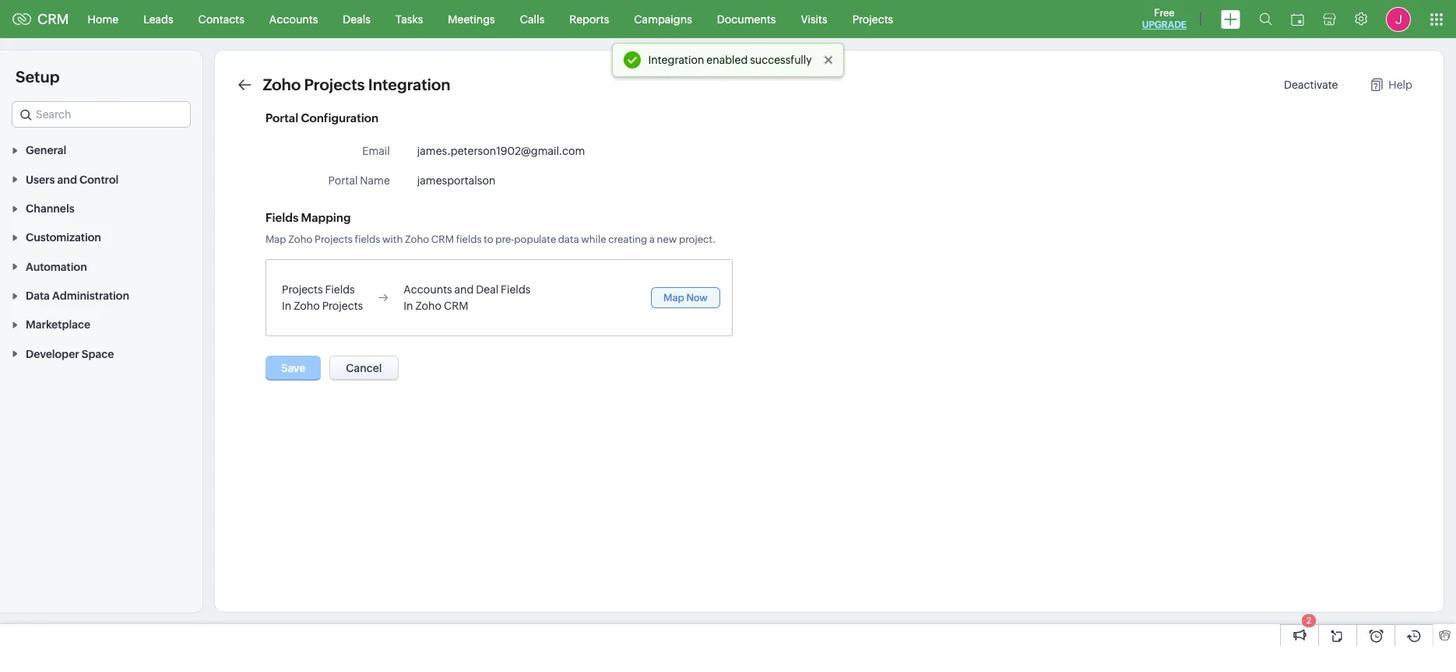 Task type: describe. For each thing, give the bounding box(es) containing it.
users and control button
[[0, 165, 203, 194]]

portal name
[[328, 175, 390, 187]]

in inside the accounts and deal fields in zoho crm
[[404, 300, 413, 312]]

data
[[558, 234, 579, 245]]

map now
[[664, 292, 708, 304]]

pre-
[[496, 234, 514, 245]]

projects up 'configuration'
[[304, 76, 365, 93]]

reports
[[570, 13, 609, 25]]

integration enabled successfully
[[648, 54, 812, 66]]

accounts and deal fields in zoho crm
[[404, 284, 531, 312]]

contacts link
[[186, 0, 257, 38]]

james.peterson1902@gmail.com
[[417, 145, 585, 157]]

free
[[1155, 7, 1175, 19]]

email
[[362, 145, 390, 157]]

fields mapping
[[266, 211, 351, 224]]

automation button
[[0, 252, 203, 281]]

accounts for accounts and deal fields in zoho crm
[[404, 284, 452, 296]]

deactivate
[[1285, 79, 1339, 91]]

calendar image
[[1292, 13, 1305, 25]]

map for map now
[[664, 292, 685, 304]]

profile element
[[1377, 0, 1421, 38]]

automation
[[26, 261, 87, 273]]

marketplace button
[[0, 310, 203, 339]]

Search text field
[[12, 102, 190, 127]]

projects link
[[840, 0, 906, 38]]

portal configuration
[[266, 111, 379, 125]]

populate
[[514, 234, 556, 245]]

deals
[[343, 13, 371, 25]]

customization button
[[0, 223, 203, 252]]

search image
[[1260, 12, 1273, 26]]

to
[[484, 234, 494, 245]]

upgrade
[[1143, 19, 1187, 30]]

0 vertical spatial integration
[[648, 54, 705, 66]]

leads link
[[131, 0, 186, 38]]

campaigns
[[634, 13, 692, 25]]

create menu element
[[1212, 0, 1250, 38]]

projects down fields mapping
[[282, 284, 323, 296]]

developer
[[26, 348, 79, 361]]

enabled
[[707, 54, 748, 66]]

users and control
[[26, 173, 119, 186]]

search element
[[1250, 0, 1282, 38]]

visits link
[[789, 0, 840, 38]]

and for users
[[57, 173, 77, 186]]

map for map zoho projects fields with zoho crm fields to pre-populate data while creating a new project.
[[266, 234, 286, 245]]

crm for map
[[431, 234, 454, 245]]

project.
[[679, 234, 716, 245]]

channels
[[26, 203, 75, 215]]

meetings link
[[436, 0, 508, 38]]

1 fields from the left
[[355, 234, 381, 245]]

map zoho projects fields with zoho crm fields to pre-populate data while creating a new project.
[[266, 234, 716, 245]]

mapping
[[301, 211, 351, 224]]

documents link
[[705, 0, 789, 38]]

portal for portal configuration
[[266, 111, 299, 125]]

projects up cancel button
[[322, 300, 363, 312]]

creating
[[609, 234, 648, 245]]

crm for accounts
[[444, 300, 469, 312]]

data administration button
[[0, 281, 203, 310]]

projects down mapping
[[315, 234, 353, 245]]

customization
[[26, 232, 101, 244]]

while
[[581, 234, 607, 245]]

projects fields in zoho projects
[[282, 284, 363, 312]]

create menu image
[[1222, 10, 1241, 28]]

projects right visits link
[[853, 13, 894, 25]]



Task type: vqa. For each thing, say whether or not it's contained in the screenshot.
Other Modules field at the top right
no



Task type: locate. For each thing, give the bounding box(es) containing it.
free upgrade
[[1143, 7, 1187, 30]]

2
[[1307, 616, 1312, 626]]

1 vertical spatial accounts
[[404, 284, 452, 296]]

2 fields from the left
[[456, 234, 482, 245]]

jamesportalson
[[417, 175, 496, 187]]

zoho inside the accounts and deal fields in zoho crm
[[416, 300, 442, 312]]

fields down mapping
[[325, 284, 355, 296]]

map inside button
[[664, 292, 685, 304]]

general button
[[0, 136, 203, 165]]

fields inside 'projects fields in zoho projects'
[[325, 284, 355, 296]]

fields
[[355, 234, 381, 245], [456, 234, 482, 245]]

crm link
[[12, 11, 69, 27]]

1 horizontal spatial integration
[[648, 54, 705, 66]]

0 horizontal spatial fields
[[355, 234, 381, 245]]

0 horizontal spatial fields
[[266, 211, 299, 224]]

portal left name
[[328, 175, 358, 187]]

crm down "map zoho projects fields with zoho crm fields to pre-populate data while creating a new project."
[[444, 300, 469, 312]]

cancel
[[346, 362, 382, 375]]

calls link
[[508, 0, 557, 38]]

map
[[266, 234, 286, 245], [664, 292, 685, 304]]

0 horizontal spatial and
[[57, 173, 77, 186]]

and inside users and control dropdown button
[[57, 173, 77, 186]]

0 horizontal spatial in
[[282, 300, 292, 312]]

crm
[[37, 11, 69, 27], [431, 234, 454, 245], [444, 300, 469, 312]]

fields right deal
[[501, 284, 531, 296]]

1 horizontal spatial and
[[455, 284, 474, 296]]

data
[[26, 290, 50, 302]]

fields left mapping
[[266, 211, 299, 224]]

0 vertical spatial crm
[[37, 11, 69, 27]]

crm left home link
[[37, 11, 69, 27]]

setup
[[16, 68, 60, 86]]

now
[[687, 292, 708, 304]]

and inside the accounts and deal fields in zoho crm
[[455, 284, 474, 296]]

map now button
[[651, 287, 721, 309]]

developer space button
[[0, 339, 203, 368]]

in
[[282, 300, 292, 312], [404, 300, 413, 312]]

integration down tasks link
[[368, 76, 451, 93]]

0 vertical spatial portal
[[266, 111, 299, 125]]

cancel button
[[330, 356, 398, 381]]

fields inside the accounts and deal fields in zoho crm
[[501, 284, 531, 296]]

campaigns link
[[622, 0, 705, 38]]

0 vertical spatial map
[[266, 234, 286, 245]]

2 in from the left
[[404, 300, 413, 312]]

0 horizontal spatial integration
[[368, 76, 451, 93]]

general
[[26, 144, 66, 157]]

tasks link
[[383, 0, 436, 38]]

1 horizontal spatial fields
[[456, 234, 482, 245]]

projects
[[853, 13, 894, 25], [304, 76, 365, 93], [315, 234, 353, 245], [282, 284, 323, 296], [322, 300, 363, 312]]

accounts link
[[257, 0, 331, 38]]

configuration
[[301, 111, 379, 125]]

home link
[[75, 0, 131, 38]]

zoho inside 'projects fields in zoho projects'
[[294, 300, 320, 312]]

1 vertical spatial map
[[664, 292, 685, 304]]

1 vertical spatial integration
[[368, 76, 451, 93]]

contacts
[[198, 13, 245, 25]]

portal left 'configuration'
[[266, 111, 299, 125]]

and for accounts
[[455, 284, 474, 296]]

and right 'users'
[[57, 173, 77, 186]]

portal
[[266, 111, 299, 125], [328, 175, 358, 187]]

zoho
[[263, 76, 301, 93], [288, 234, 313, 245], [405, 234, 429, 245], [294, 300, 320, 312], [416, 300, 442, 312]]

a
[[650, 234, 655, 245]]

1 horizontal spatial portal
[[328, 175, 358, 187]]

map left now
[[664, 292, 685, 304]]

integration down campaigns
[[648, 54, 705, 66]]

with
[[383, 234, 403, 245]]

deal
[[476, 284, 499, 296]]

crm left the to
[[431, 234, 454, 245]]

2 vertical spatial crm
[[444, 300, 469, 312]]

1 horizontal spatial map
[[664, 292, 685, 304]]

control
[[79, 173, 119, 186]]

accounts for accounts
[[269, 13, 318, 25]]

map down fields mapping
[[266, 234, 286, 245]]

1 vertical spatial portal
[[328, 175, 358, 187]]

and
[[57, 173, 77, 186], [455, 284, 474, 296]]

help
[[1389, 79, 1413, 91]]

home
[[88, 13, 119, 25]]

users
[[26, 173, 55, 186]]

fields left with
[[355, 234, 381, 245]]

and left deal
[[455, 284, 474, 296]]

name
[[360, 175, 390, 187]]

1 vertical spatial and
[[455, 284, 474, 296]]

zoho projects integration
[[263, 76, 451, 93]]

accounts inside the accounts and deal fields in zoho crm
[[404, 284, 452, 296]]

2 horizontal spatial fields
[[501, 284, 531, 296]]

developer space
[[26, 348, 114, 361]]

accounts left deals
[[269, 13, 318, 25]]

meetings
[[448, 13, 495, 25]]

in inside 'projects fields in zoho projects'
[[282, 300, 292, 312]]

0 horizontal spatial map
[[266, 234, 286, 245]]

0 vertical spatial accounts
[[269, 13, 318, 25]]

space
[[82, 348, 114, 361]]

1 in from the left
[[282, 300, 292, 312]]

fields
[[266, 211, 299, 224], [325, 284, 355, 296], [501, 284, 531, 296]]

0 horizontal spatial portal
[[266, 111, 299, 125]]

profile image
[[1387, 7, 1412, 32]]

data administration
[[26, 290, 129, 302]]

administration
[[52, 290, 129, 302]]

0 vertical spatial and
[[57, 173, 77, 186]]

1 horizontal spatial fields
[[325, 284, 355, 296]]

1 horizontal spatial accounts
[[404, 284, 452, 296]]

documents
[[717, 13, 776, 25]]

deals link
[[331, 0, 383, 38]]

reports link
[[557, 0, 622, 38]]

portal for portal name
[[328, 175, 358, 187]]

0 horizontal spatial accounts
[[269, 13, 318, 25]]

1 horizontal spatial in
[[404, 300, 413, 312]]

calls
[[520, 13, 545, 25]]

fields left the to
[[456, 234, 482, 245]]

visits
[[801, 13, 828, 25]]

integration
[[648, 54, 705, 66], [368, 76, 451, 93]]

tasks
[[396, 13, 423, 25]]

1 vertical spatial crm
[[431, 234, 454, 245]]

marketplace
[[26, 319, 90, 331]]

None field
[[12, 101, 191, 128]]

accounts
[[269, 13, 318, 25], [404, 284, 452, 296]]

leads
[[143, 13, 173, 25]]

accounts left deal
[[404, 284, 452, 296]]

new
[[657, 234, 677, 245]]

crm inside the accounts and deal fields in zoho crm
[[444, 300, 469, 312]]

successfully
[[750, 54, 812, 66]]

channels button
[[0, 194, 203, 223]]



